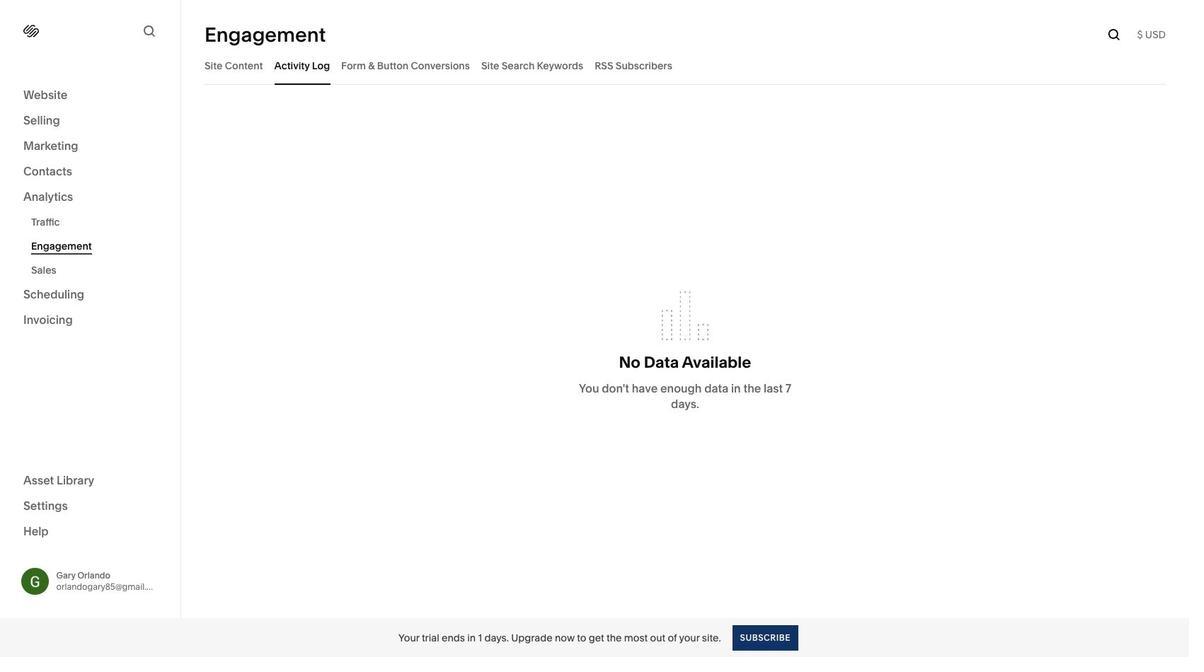 Task type: locate. For each thing, give the bounding box(es) containing it.
search image
[[142, 23, 157, 39], [1107, 27, 1122, 42]]

logo squarespace image
[[23, 23, 39, 39]]

tab list
[[205, 46, 1166, 85]]

1 horizontal spatial search image
[[1107, 27, 1122, 42]]



Task type: describe. For each thing, give the bounding box(es) containing it.
0 horizontal spatial search image
[[142, 23, 157, 39]]



Task type: vqa. For each thing, say whether or not it's contained in the screenshot.
search image
yes



